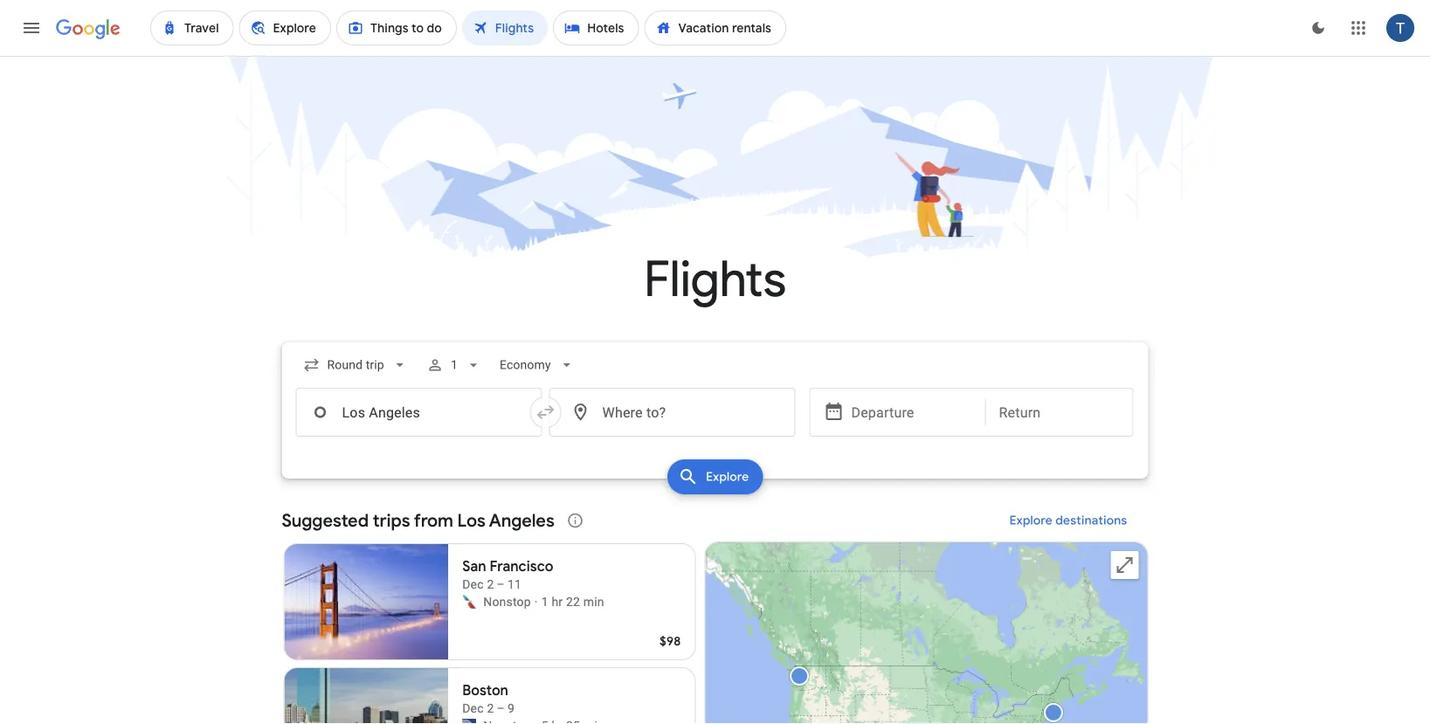 Task type: vqa. For each thing, say whether or not it's contained in the screenshot.
the rightmost Explore
yes



Task type: locate. For each thing, give the bounding box(es) containing it.
dec down the san
[[463, 577, 484, 592]]

Where to? text field
[[549, 388, 796, 437]]

0 vertical spatial 1
[[451, 358, 458, 372]]

1 hr 22 min
[[542, 595, 605, 609]]

suggested trips from los angeles region
[[282, 500, 1149, 725]]

main menu image
[[21, 17, 42, 38]]

explore down where to? text box
[[706, 469, 749, 485]]

1 dec from the top
[[463, 577, 484, 592]]

1 inside suggested trips from los angeles region
[[542, 595, 549, 609]]

united image
[[463, 719, 477, 725]]

los
[[458, 510, 486, 532]]

None text field
[[296, 388, 542, 437]]

0 vertical spatial explore
[[706, 469, 749, 485]]

 image
[[535, 593, 538, 611]]

1
[[451, 358, 458, 372], [542, 595, 549, 609]]

explore inside button
[[1010, 513, 1053, 529]]

dec up united image
[[463, 701, 484, 716]]

1 vertical spatial 1
[[542, 595, 549, 609]]

98 US dollars text field
[[660, 634, 681, 649]]

0 vertical spatial dec
[[463, 577, 484, 592]]

1 vertical spatial explore
[[1010, 513, 1053, 529]]

explore for explore
[[706, 469, 749, 485]]

nonstop
[[484, 595, 531, 609]]

1 vertical spatial dec
[[463, 701, 484, 716]]

$98
[[660, 634, 681, 649]]

2 dec from the top
[[463, 701, 484, 716]]

0 horizontal spatial explore
[[706, 469, 749, 485]]

explore
[[706, 469, 749, 485], [1010, 513, 1053, 529]]

from
[[414, 510, 453, 532]]

francisco
[[490, 558, 554, 576]]

1 inside the 1 popup button
[[451, 358, 458, 372]]

change appearance image
[[1298, 7, 1340, 49]]

0 horizontal spatial 1
[[451, 358, 458, 372]]

Return text field
[[999, 389, 1120, 436]]

explore inside button
[[706, 469, 749, 485]]

flights
[[644, 249, 787, 311]]

trips
[[373, 510, 410, 532]]

angeles
[[489, 510, 555, 532]]

1 horizontal spatial explore
[[1010, 513, 1053, 529]]

min
[[584, 595, 605, 609]]

Departure text field
[[852, 389, 972, 436]]

1 horizontal spatial 1
[[542, 595, 549, 609]]

explore left destinations
[[1010, 513, 1053, 529]]

None field
[[296, 350, 416, 381], [493, 350, 583, 381], [296, 350, 416, 381], [493, 350, 583, 381]]

dec
[[463, 577, 484, 592], [463, 701, 484, 716]]



Task type: describe. For each thing, give the bounding box(es) containing it.
explore for explore destinations
[[1010, 513, 1053, 529]]

boston
[[463, 682, 509, 700]]

22
[[566, 595, 580, 609]]

destinations
[[1056, 513, 1128, 529]]

dec inside boston dec 2 – 9
[[463, 701, 484, 716]]

1 for 1 hr 22 min
[[542, 595, 549, 609]]

san
[[463, 558, 487, 576]]

suggested
[[282, 510, 369, 532]]

san francisco dec 2 – 11
[[463, 558, 554, 592]]

suggested trips from los angeles
[[282, 510, 555, 532]]

dec inside san francisco dec 2 – 11
[[463, 577, 484, 592]]

explore destinations
[[1010, 513, 1128, 529]]

Flight search field
[[268, 343, 1163, 500]]

1 for 1
[[451, 358, 458, 372]]

2 – 9
[[487, 701, 515, 716]]

hr
[[552, 595, 563, 609]]

2 – 11
[[487, 577, 522, 592]]

1 button
[[419, 344, 489, 386]]

american image
[[463, 595, 477, 609]]

explore button
[[668, 460, 763, 495]]

boston dec 2 – 9
[[463, 682, 515, 716]]

explore destinations button
[[989, 500, 1149, 542]]



